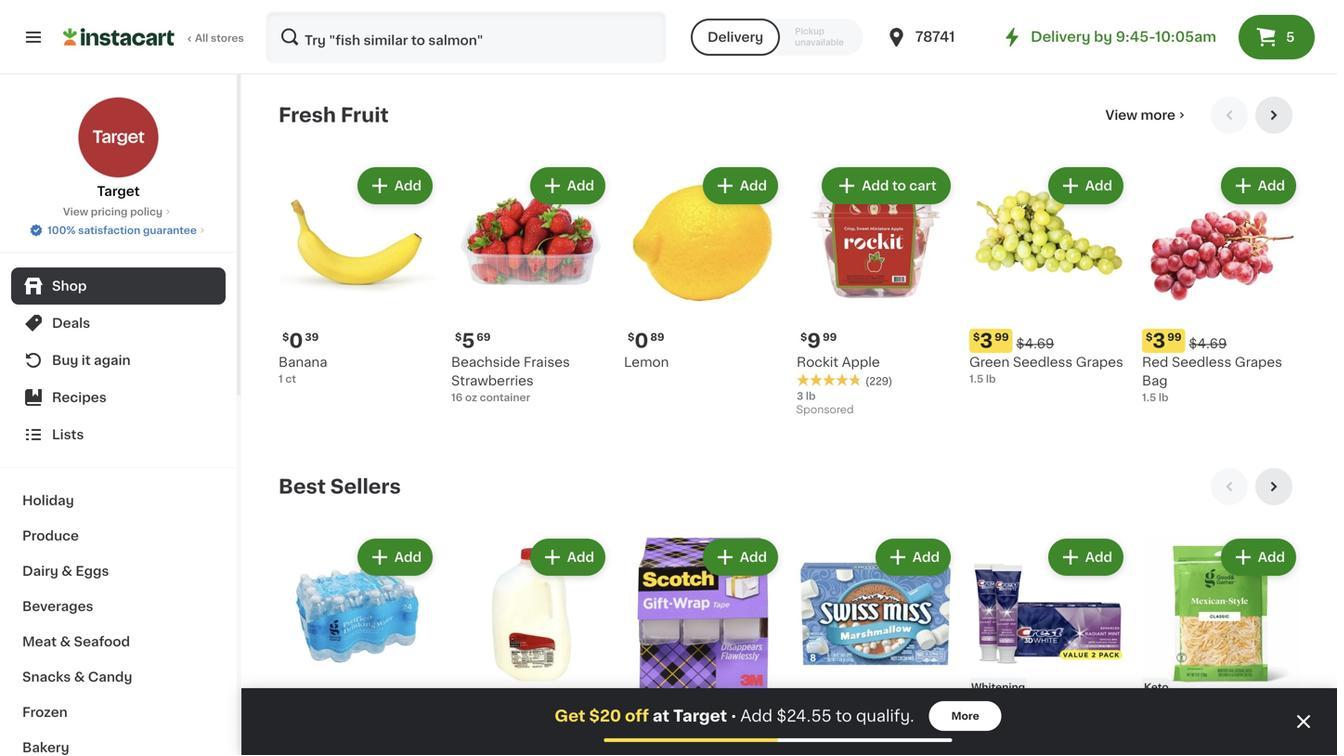 Task type: describe. For each thing, give the bounding box(es) containing it.
1
[[279, 374, 283, 384]]

green seedless grapes 1.5 lb
[[970, 356, 1124, 384]]

again
[[94, 354, 131, 367]]

green
[[970, 356, 1010, 369]]

delivery for delivery by 9:45-10:05am
[[1031, 30, 1091, 44]]

3 for red seedless grapes bag
[[1153, 331, 1166, 351]]

view more
[[1106, 109, 1176, 122]]

bakery link
[[11, 730, 226, 755]]

5 inside button
[[1287, 31, 1295, 44]]

$3.89 element
[[451, 700, 609, 724]]

deals link
[[11, 305, 226, 342]]

delivery button
[[691, 19, 780, 56]]

(229)
[[866, 376, 893, 386]]

rockit
[[797, 356, 839, 369]]

add for red seedless grapes bag
[[1258, 179, 1286, 192]]

frozen link
[[11, 695, 226, 730]]

holiday
[[22, 494, 74, 507]]

all stores link
[[63, 11, 245, 63]]

$ for lemon
[[628, 332, 635, 342]]

•
[[731, 709, 737, 723]]

add inside treatment tracker modal dialog
[[741, 708, 773, 724]]

main content containing fresh fruit
[[241, 74, 1338, 755]]

instacart logo image
[[63, 26, 175, 48]]

$ 4 99
[[628, 703, 665, 722]]

add for banana
[[395, 179, 422, 192]]

$ for beachside fraises strawberries
[[455, 332, 462, 342]]

satisfaction
[[78, 225, 141, 235]]

add button for scotch tape, gift-wrap
[[705, 541, 777, 574]]

view for view pricing policy
[[63, 207, 88, 217]]

$ for swiss miss chocolate hot cocoa mix wit
[[801, 704, 807, 714]]

market
[[451, 727, 497, 740]]

9 for rockit apple
[[807, 331, 821, 351]]

snacks & candy link
[[11, 659, 226, 695]]

add to cart
[[862, 179, 936, 192]]

100%
[[47, 225, 76, 235]]

add button for swiss miss chocolate hot cocoa mix wit
[[878, 541, 949, 574]]

qualify.
[[856, 708, 915, 724]]

1.5 inside $ 3 99 $4.69 red seedless grapes bag 1.5 lb
[[1142, 392, 1157, 403]]

strawberries
[[451, 374, 534, 387]]

eggs
[[76, 565, 109, 578]]

cart
[[909, 179, 936, 192]]

tape,
[[674, 727, 709, 740]]

1.5 inside green seedless grapes 1.5 lb
[[970, 374, 984, 384]]

1 $4.69 from the left
[[1017, 337, 1055, 350]]

$ 2 99
[[801, 703, 836, 722]]

swiss
[[797, 727, 834, 740]]

add for beachside fraises strawberries
[[567, 179, 594, 192]]

produce
[[22, 529, 79, 542]]

0 horizontal spatial lb
[[806, 391, 816, 401]]

off
[[625, 708, 649, 724]]

$ inside $ 3 99 $4.69 red seedless grapes bag 1.5 lb
[[1146, 332, 1153, 342]]

dairy & eggs link
[[11, 554, 226, 589]]

$ for crest 3d white advanced radiant mint
[[973, 704, 980, 714]]

100% satisfaction guarantee button
[[29, 219, 208, 238]]

$ 5 69
[[455, 331, 491, 351]]

78741 button
[[886, 11, 997, 63]]

stores
[[211, 33, 244, 43]]

sponsored badge image
[[797, 405, 853, 416]]

fresh
[[279, 105, 336, 125]]

view pricing policy link
[[63, 204, 174, 219]]

99 for crest 3d white advanced radiant mint
[[996, 704, 1010, 714]]

to inside treatment tracker modal dialog
[[836, 708, 852, 724]]

snacks
[[22, 671, 71, 684]]

target link
[[78, 97, 159, 201]]

meat & seafood
[[22, 635, 130, 648]]

$ for rockit apple
[[801, 332, 807, 342]]

0 for lemon
[[635, 331, 649, 351]]

mix
[[871, 746, 894, 755]]

3d
[[1009, 727, 1028, 740]]

candy
[[88, 671, 132, 684]]

product group containing 5
[[451, 163, 609, 405]]

container
[[480, 392, 530, 403]]

Search field
[[268, 13, 665, 61]]

get
[[555, 708, 586, 724]]

grapes inside green seedless grapes 1.5 lb
[[1076, 356, 1124, 369]]

add button for market pantry whole vitamin d milk
[[532, 541, 604, 574]]

market pantry whole vitamin d milk button
[[451, 535, 609, 755]]

keto
[[1144, 682, 1169, 692]]

10:05am
[[1155, 30, 1217, 44]]

white
[[1031, 727, 1069, 740]]

9 for crest 3d white advanced radiant mint
[[980, 703, 994, 722]]

d
[[504, 746, 514, 755]]

seedless inside green seedless grapes 1.5 lb
[[1013, 356, 1073, 369]]

view pricing policy
[[63, 207, 163, 217]]

treatment tracker modal dialog
[[241, 688, 1338, 755]]

fruit
[[341, 105, 389, 125]]

$ 0 39
[[282, 331, 319, 351]]

$ 3 99 $4.69 red seedless grapes bag 1.5 lb
[[1142, 331, 1283, 403]]

at
[[653, 708, 670, 724]]

keto button
[[1142, 535, 1300, 755]]

lb inside green seedless grapes 1.5 lb
[[986, 374, 996, 384]]

miss
[[838, 727, 868, 740]]

fresh fruit
[[279, 105, 389, 125]]

vitamin
[[451, 746, 500, 755]]

shop link
[[11, 268, 226, 305]]

by
[[1094, 30, 1113, 44]]

$ 9 99 for crest
[[973, 703, 1010, 722]]

0 horizontal spatial 3
[[797, 391, 804, 401]]

crest 3d white advanced radiant mint
[[970, 727, 1125, 755]]

& for meat
[[60, 635, 71, 648]]

add for market pantry whole vitamin d milk
[[567, 551, 594, 564]]

add button for lemon
[[705, 169, 777, 202]]

policy
[[130, 207, 163, 217]]

banana
[[279, 356, 327, 369]]

dairy
[[22, 565, 58, 578]]

meat
[[22, 635, 57, 648]]

whitening
[[972, 682, 1025, 692]]

sellers
[[330, 477, 401, 496]]

99 for rockit apple
[[823, 332, 837, 342]]

frozen
[[22, 706, 68, 719]]

delivery by 9:45-10:05am link
[[1001, 26, 1217, 48]]

$ inside $ 3 99
[[973, 332, 980, 342]]

seafood
[[74, 635, 130, 648]]

milk
[[518, 746, 544, 755]]

$ 0 89
[[628, 331, 665, 351]]

39
[[305, 332, 319, 342]]

beachside fraises strawberries 16 oz container
[[451, 356, 570, 403]]

add for crest 3d white advanced radiant mint
[[1086, 551, 1113, 564]]

scotch tape, gift-wrap
[[624, 727, 776, 740]]



Task type: locate. For each thing, give the bounding box(es) containing it.
view inside "popup button"
[[1106, 109, 1138, 122]]

None search field
[[266, 11, 667, 63]]

add for scotch tape, gift-wrap
[[740, 551, 767, 564]]

snacks & candy
[[22, 671, 132, 684]]

78741
[[916, 30, 955, 44]]

0 horizontal spatial 5
[[462, 331, 475, 351]]

$ right $20
[[628, 704, 635, 714]]

$ inside the $ 2 99
[[801, 704, 807, 714]]

3 up the green at the right top of page
[[980, 331, 993, 351]]

product group containing 4
[[624, 535, 782, 755]]

1 horizontal spatial delivery
[[1031, 30, 1091, 44]]

1.5 down the green at the right top of page
[[970, 374, 984, 384]]

$ 9 99 up rockit
[[801, 331, 837, 351]]

view
[[1106, 109, 1138, 122], [63, 207, 88, 217]]

1 vertical spatial target
[[673, 708, 727, 724]]

radiant
[[1039, 746, 1089, 755]]

0 horizontal spatial to
[[836, 708, 852, 724]]

buy
[[52, 354, 78, 367]]

1 horizontal spatial 1.5
[[1142, 392, 1157, 403]]

1 vertical spatial 9
[[980, 703, 994, 722]]

pricing
[[91, 207, 128, 217]]

$ inside $ 5 69
[[455, 332, 462, 342]]

1 0 from the left
[[289, 331, 303, 351]]

product group
[[279, 163, 437, 386], [451, 163, 609, 405], [624, 163, 782, 372], [797, 163, 955, 420], [970, 163, 1128, 386], [1142, 163, 1300, 405], [279, 535, 437, 755], [451, 535, 609, 755], [624, 535, 782, 755], [797, 535, 955, 755], [970, 535, 1128, 755], [1142, 535, 1300, 755]]

beverages
[[22, 600, 93, 613]]

100% satisfaction guarantee
[[47, 225, 197, 235]]

add for lemon
[[740, 179, 767, 192]]

3 for 3
[[980, 331, 993, 351]]

beverages link
[[11, 589, 226, 624]]

0 vertical spatial view
[[1106, 109, 1138, 122]]

item carousel region containing best sellers
[[279, 468, 1300, 755]]

delivery by 9:45-10:05am
[[1031, 30, 1217, 44]]

lb up sponsored badge image
[[806, 391, 816, 401]]

$3.99 original price: $4.69 element
[[970, 329, 1128, 353], [1142, 329, 1300, 353]]

1 vertical spatial to
[[836, 708, 852, 724]]

5 button
[[1239, 15, 1315, 59]]

scotch
[[624, 727, 671, 740]]

0 vertical spatial 9
[[807, 331, 821, 351]]

target up 'view pricing policy' link at the left top of the page
[[97, 185, 140, 198]]

0 vertical spatial item carousel region
[[279, 97, 1300, 453]]

0
[[289, 331, 303, 351], [635, 331, 649, 351]]

9 up rockit
[[807, 331, 821, 351]]

view up '100%' on the left of the page
[[63, 207, 88, 217]]

meat & seafood link
[[11, 624, 226, 659]]

1 vertical spatial &
[[60, 635, 71, 648]]

wrap
[[742, 727, 776, 740]]

$3.99 original price: $4.69 element for seedless
[[970, 329, 1128, 353]]

0 horizontal spatial grapes
[[1076, 356, 1124, 369]]

99 down whitening
[[996, 704, 1010, 714]]

advanced
[[970, 746, 1035, 755]]

$ inside $ 0 89
[[628, 332, 635, 342]]

69
[[477, 332, 491, 342]]

2 0 from the left
[[635, 331, 649, 351]]

target
[[97, 185, 140, 198], [673, 708, 727, 724]]

view for view more
[[1106, 109, 1138, 122]]

$4.69 inside $ 3 99 $4.69 red seedless grapes bag 1.5 lb
[[1189, 337, 1227, 350]]

chocolate
[[871, 727, 939, 740]]

dairy & eggs
[[22, 565, 109, 578]]

1 vertical spatial $ 9 99
[[973, 703, 1010, 722]]

0 horizontal spatial delivery
[[708, 31, 764, 44]]

1 vertical spatial item carousel region
[[279, 468, 1300, 755]]

3 lb
[[797, 391, 816, 401]]

best
[[279, 477, 326, 496]]

grapes inside $ 3 99 $4.69 red seedless grapes bag 1.5 lb
[[1235, 356, 1283, 369]]

3 up red
[[1153, 331, 1166, 351]]

to
[[892, 179, 906, 192], [836, 708, 852, 724]]

0 horizontal spatial target
[[97, 185, 140, 198]]

view left more
[[1106, 109, 1138, 122]]

to up miss
[[836, 708, 852, 724]]

$20
[[589, 708, 621, 724]]

99 right 2
[[822, 704, 836, 714]]

0 horizontal spatial $4.69
[[1017, 337, 1055, 350]]

apple
[[842, 356, 880, 369]]

0 horizontal spatial seedless
[[1013, 356, 1073, 369]]

$ for scotch tape, gift-wrap
[[628, 704, 635, 714]]

0 left 39
[[289, 331, 303, 351]]

service type group
[[691, 19, 864, 56]]

$ inside '$ 4 99'
[[628, 704, 635, 714]]

$24.55
[[777, 708, 832, 724]]

add button for crest 3d white advanced radiant mint
[[1050, 541, 1122, 574]]

lb inside $ 3 99 $4.69 red seedless grapes bag 1.5 lb
[[1159, 392, 1169, 403]]

$3.99 original price: $4.69 element for 3
[[1142, 329, 1300, 353]]

99 for swiss miss chocolate hot cocoa mix wit
[[822, 704, 836, 714]]

2 horizontal spatial lb
[[1159, 392, 1169, 403]]

add to cart button
[[823, 169, 949, 202]]

3 inside $ 3 99 $4.69 red seedless grapes bag 1.5 lb
[[1153, 331, 1166, 351]]

& for snacks
[[74, 671, 85, 684]]

seedless inside $ 3 99 $4.69 red seedless grapes bag 1.5 lb
[[1172, 356, 1232, 369]]

1 horizontal spatial 3
[[980, 331, 993, 351]]

more
[[1141, 109, 1176, 122]]

$ up crest
[[973, 704, 980, 714]]

seedless right red
[[1172, 356, 1232, 369]]

0 vertical spatial $ 9 99
[[801, 331, 837, 351]]

1 item carousel region from the top
[[279, 97, 1300, 453]]

$ left 89
[[628, 332, 635, 342]]

99 up red
[[1168, 332, 1182, 342]]

guarantee
[[143, 225, 197, 235]]

99 inside $ 3 99
[[995, 332, 1009, 342]]

$ up the green at the right top of page
[[973, 332, 980, 342]]

bakery
[[22, 741, 69, 754]]

$ inside '$ 0 39'
[[282, 332, 289, 342]]

target logo image
[[78, 97, 159, 178]]

2 horizontal spatial 3
[[1153, 331, 1166, 351]]

1 horizontal spatial view
[[1106, 109, 1138, 122]]

2 $4.69 from the left
[[1189, 337, 1227, 350]]

$ up swiss
[[801, 704, 807, 714]]

add button for red seedless grapes bag
[[1223, 169, 1295, 202]]

$ up red
[[1146, 332, 1153, 342]]

0 horizontal spatial $ 9 99
[[801, 331, 837, 351]]

lb down bag
[[1159, 392, 1169, 403]]

get $20 off at target • add $24.55 to qualify.
[[555, 708, 915, 724]]

& right meat at the left of the page
[[60, 635, 71, 648]]

0 for banana
[[289, 331, 303, 351]]

pantry
[[500, 727, 543, 740]]

0 vertical spatial 1.5
[[970, 374, 984, 384]]

$4.69
[[1017, 337, 1055, 350], [1189, 337, 1227, 350]]

lemon
[[624, 356, 669, 369]]

seedless right the green at the right top of page
[[1013, 356, 1073, 369]]

$3.99 original price: $4.69 element up green seedless grapes 1.5 lb
[[970, 329, 1128, 353]]

0 vertical spatial target
[[97, 185, 140, 198]]

1 horizontal spatial lb
[[986, 374, 996, 384]]

1 horizontal spatial $ 9 99
[[973, 703, 1010, 722]]

1 horizontal spatial 0
[[635, 331, 649, 351]]

shop
[[52, 280, 87, 293]]

$ 3 99
[[973, 331, 1009, 351]]

1 horizontal spatial $4.69
[[1189, 337, 1227, 350]]

89
[[651, 332, 665, 342]]

1.5
[[970, 374, 984, 384], [1142, 392, 1157, 403]]

& for dairy
[[62, 565, 72, 578]]

1 horizontal spatial $3.99 original price: $4.69 element
[[1142, 329, 1300, 353]]

5 inside product group
[[462, 331, 475, 351]]

deals
[[52, 317, 90, 330]]

99 up the "rockit apple" at the right of page
[[823, 332, 837, 342]]

0 horizontal spatial 1.5
[[970, 374, 984, 384]]

1.5 down bag
[[1142, 392, 1157, 403]]

add for green seedless grapes
[[1086, 179, 1113, 192]]

add for swiss miss chocolate hot cocoa mix wit
[[913, 551, 940, 564]]

delivery inside button
[[708, 31, 764, 44]]

9:45-
[[1116, 30, 1155, 44]]

$ 9 99 up crest
[[973, 703, 1010, 722]]

recipes link
[[11, 379, 226, 416]]

lb down the green at the right top of page
[[986, 374, 996, 384]]

0 horizontal spatial $3.99 original price: $4.69 element
[[970, 329, 1128, 353]]

$ left 69
[[455, 332, 462, 342]]

1 horizontal spatial 5
[[1287, 31, 1295, 44]]

2 item carousel region from the top
[[279, 468, 1300, 755]]

ct
[[286, 374, 296, 384]]

recipes
[[52, 391, 107, 404]]

whole
[[546, 727, 587, 740]]

0 vertical spatial to
[[892, 179, 906, 192]]

0 left 89
[[635, 331, 649, 351]]

to left "cart"
[[892, 179, 906, 192]]

2 grapes from the left
[[1235, 356, 1283, 369]]

lists
[[52, 428, 84, 441]]

1 vertical spatial 1.5
[[1142, 392, 1157, 403]]

2 seedless from the left
[[1172, 356, 1232, 369]]

all
[[195, 33, 208, 43]]

99 inside the $ 2 99
[[822, 704, 836, 714]]

main content
[[241, 74, 1338, 755]]

item carousel region
[[279, 97, 1300, 453], [279, 468, 1300, 755]]

target up scotch tape, gift-wrap
[[673, 708, 727, 724]]

1 vertical spatial view
[[63, 207, 88, 217]]

1 horizontal spatial grapes
[[1235, 356, 1283, 369]]

$3.99 original price: $4.69 element up red
[[1142, 329, 1300, 353]]

to inside add to cart button
[[892, 179, 906, 192]]

99 inside '$ 4 99'
[[650, 704, 665, 714]]

& left "eggs"
[[62, 565, 72, 578]]

it
[[82, 354, 91, 367]]

1 $3.99 original price: $4.69 element from the left
[[970, 329, 1128, 353]]

lists link
[[11, 416, 226, 453]]

hot
[[797, 746, 821, 755]]

swiss miss chocolate hot cocoa mix wit
[[797, 727, 939, 755]]

5
[[1287, 31, 1295, 44], [462, 331, 475, 351]]

lb
[[986, 374, 996, 384], [806, 391, 816, 401], [1159, 392, 1169, 403]]

& left candy on the left bottom
[[74, 671, 85, 684]]

3
[[980, 331, 993, 351], [1153, 331, 1166, 351], [797, 391, 804, 401]]

$ left 39
[[282, 332, 289, 342]]

0 vertical spatial 5
[[1287, 31, 1295, 44]]

delivery
[[1031, 30, 1091, 44], [708, 31, 764, 44]]

1 seedless from the left
[[1013, 356, 1073, 369]]

2
[[807, 703, 820, 722]]

$ 9 99 for rockit
[[801, 331, 837, 351]]

oz
[[465, 392, 477, 403]]

99 up the green at the right top of page
[[995, 332, 1009, 342]]

99 inside $ 3 99 $4.69 red seedless grapes bag 1.5 lb
[[1168, 332, 1182, 342]]

2 vertical spatial &
[[74, 671, 85, 684]]

0 horizontal spatial 0
[[289, 331, 303, 351]]

add button for green seedless grapes
[[1050, 169, 1122, 202]]

buy it again link
[[11, 342, 226, 379]]

1 horizontal spatial 9
[[980, 703, 994, 722]]

gift-
[[712, 727, 742, 740]]

grapes
[[1076, 356, 1124, 369], [1235, 356, 1283, 369]]

0 horizontal spatial view
[[63, 207, 88, 217]]

99 for scotch tape, gift-wrap
[[650, 704, 665, 714]]

add inside button
[[862, 179, 889, 192]]

add button for banana
[[359, 169, 431, 202]]

best sellers
[[279, 477, 401, 496]]

$ for banana
[[282, 332, 289, 342]]

add button for beachside fraises strawberries
[[532, 169, 604, 202]]

item carousel region containing fresh fruit
[[279, 97, 1300, 453]]

product group containing 2
[[797, 535, 955, 755]]

$2.79 element
[[1142, 700, 1300, 724]]

1 grapes from the left
[[1076, 356, 1124, 369]]

1 horizontal spatial seedless
[[1172, 356, 1232, 369]]

1 vertical spatial 5
[[462, 331, 475, 351]]

target inside treatment tracker modal dialog
[[673, 708, 727, 724]]

delivery for delivery
[[708, 31, 764, 44]]

9 up crest
[[980, 703, 994, 722]]

$ up rockit
[[801, 332, 807, 342]]

0 vertical spatial &
[[62, 565, 72, 578]]

99 right 4
[[650, 704, 665, 714]]

add button
[[359, 169, 431, 202], [532, 169, 604, 202], [705, 169, 777, 202], [1050, 169, 1122, 202], [1223, 169, 1295, 202], [359, 541, 431, 574], [532, 541, 604, 574], [705, 541, 777, 574], [878, 541, 949, 574], [1050, 541, 1122, 574], [1223, 541, 1295, 574]]

3 up sponsored badge image
[[797, 391, 804, 401]]

bag
[[1142, 374, 1168, 387]]

0 horizontal spatial 9
[[807, 331, 821, 351]]

2 $3.99 original price: $4.69 element from the left
[[1142, 329, 1300, 353]]

1 horizontal spatial target
[[673, 708, 727, 724]]

1 horizontal spatial to
[[892, 179, 906, 192]]

rockit apple
[[797, 356, 880, 369]]



Task type: vqa. For each thing, say whether or not it's contained in the screenshot.
use
no



